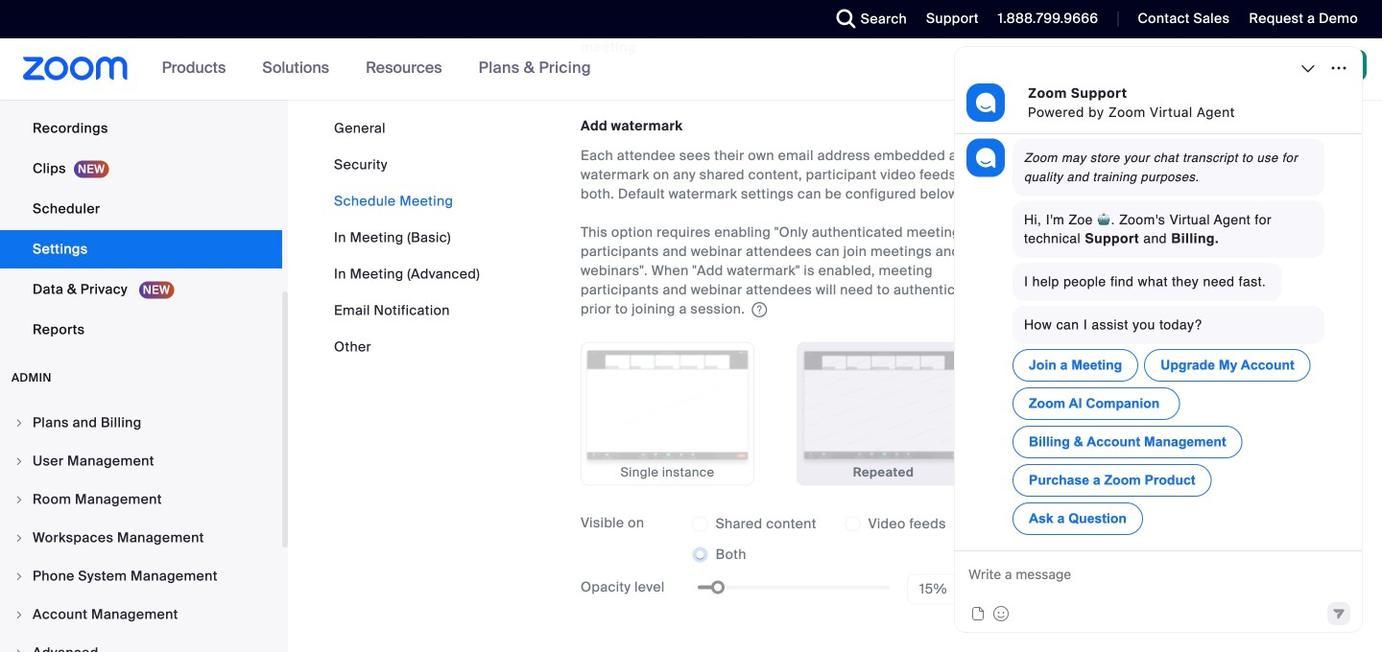 Task type: locate. For each thing, give the bounding box(es) containing it.
application
[[581, 146, 996, 319]]

5 menu item from the top
[[0, 559, 282, 595]]

menu bar
[[334, 119, 480, 357]]

0 vertical spatial right image
[[13, 418, 25, 429]]

4 menu item from the top
[[0, 520, 282, 557]]

zoom logo image
[[23, 57, 128, 81]]

right image
[[13, 418, 25, 429], [13, 456, 25, 468], [13, 648, 25, 653]]

None radio
[[797, 342, 971, 486]]

menu item
[[0, 405, 282, 442], [0, 444, 282, 480], [0, 482, 282, 518], [0, 520, 282, 557], [0, 559, 282, 595], [0, 597, 282, 634], [0, 636, 282, 653]]

banner
[[0, 38, 1383, 101]]

3 right image from the top
[[13, 648, 25, 653]]

3 menu item from the top
[[0, 482, 282, 518]]

4 right image from the top
[[13, 610, 25, 621]]

option group
[[693, 509, 1013, 571]]

1 vertical spatial right image
[[13, 456, 25, 468]]

1 right image from the top
[[13, 418, 25, 429]]

1 right image from the top
[[13, 494, 25, 506]]

None radio
[[581, 342, 755, 486]]

2 menu item from the top
[[0, 444, 282, 480]]

right image
[[13, 494, 25, 506], [13, 533, 25, 544], [13, 571, 25, 583], [13, 610, 25, 621]]

2 vertical spatial right image
[[13, 648, 25, 653]]

side navigation navigation
[[0, 0, 288, 653]]

product information navigation
[[147, 38, 606, 100]]



Task type: vqa. For each thing, say whether or not it's contained in the screenshot.
Click to Star the whiteboard game icon's game element
no



Task type: describe. For each thing, give the bounding box(es) containing it.
personal menu menu
[[0, 0, 282, 351]]

learn more about add watermark image
[[750, 304, 769, 317]]

meetings navigation
[[981, 38, 1383, 101]]

admin menu menu
[[0, 405, 282, 653]]

7 menu item from the top
[[0, 636, 282, 653]]

2 right image from the top
[[13, 456, 25, 468]]

1 menu item from the top
[[0, 405, 282, 442]]

3 right image from the top
[[13, 571, 25, 583]]

6 menu item from the top
[[0, 597, 282, 634]]

set opacity level text field
[[907, 575, 967, 605]]

2 right image from the top
[[13, 533, 25, 544]]



